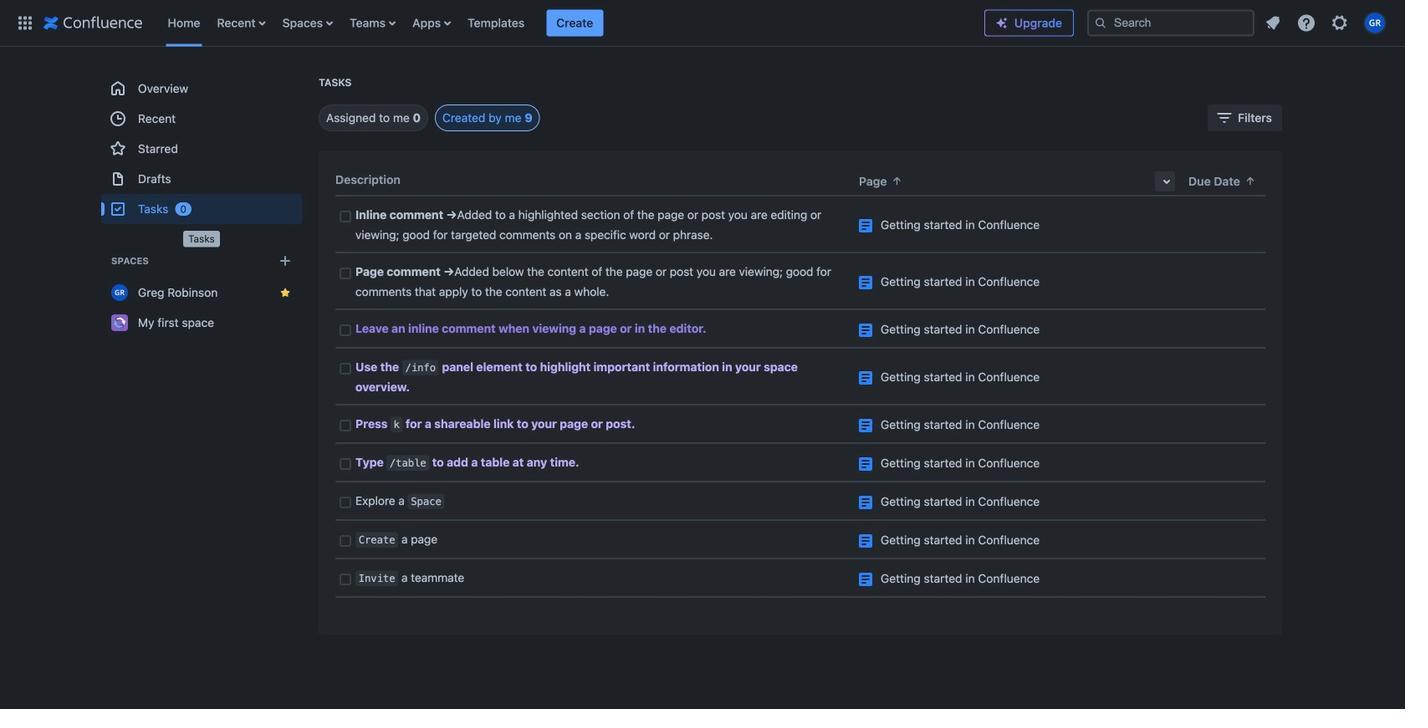 Task type: describe. For each thing, give the bounding box(es) containing it.
6 page title icon image from the top
[[859, 458, 873, 471]]

ascending sorting icon page image
[[891, 174, 904, 188]]

premium image
[[996, 16, 1009, 30]]

help icon image
[[1297, 13, 1317, 33]]

3 page title icon image from the top
[[859, 324, 873, 337]]

search image
[[1095, 16, 1108, 30]]

notification icon image
[[1264, 13, 1284, 33]]

appswitcher icon image
[[15, 13, 35, 33]]

2 page title icon image from the top
[[859, 276, 873, 290]]

list item inside global element
[[547, 10, 604, 36]]

9 page title icon image from the top
[[859, 573, 873, 587]]

5 page title icon image from the top
[[859, 419, 873, 433]]

settings icon image
[[1330, 13, 1351, 33]]



Task type: vqa. For each thing, say whether or not it's contained in the screenshot.
Draft
no



Task type: locate. For each thing, give the bounding box(es) containing it.
list
[[159, 0, 985, 46], [1259, 8, 1396, 38]]

list for premium image
[[1259, 8, 1396, 38]]

Search field
[[1088, 10, 1255, 36]]

create a space image
[[275, 251, 295, 271]]

unstar this space image
[[279, 286, 292, 300]]

None search field
[[1088, 10, 1255, 36]]

group
[[101, 74, 302, 224]]

8 page title icon image from the top
[[859, 535, 873, 548]]

4 page title icon image from the top
[[859, 372, 873, 385]]

1 page title icon image from the top
[[859, 219, 873, 233]]

tab list
[[299, 105, 540, 131]]

list item
[[547, 10, 604, 36]]

1 horizontal spatial list
[[1259, 8, 1396, 38]]

confluence image
[[44, 13, 143, 33], [44, 13, 143, 33]]

7 page title icon image from the top
[[859, 496, 873, 510]]

0 horizontal spatial list
[[159, 0, 985, 46]]

page title icon image
[[859, 219, 873, 233], [859, 276, 873, 290], [859, 324, 873, 337], [859, 372, 873, 385], [859, 419, 873, 433], [859, 458, 873, 471], [859, 496, 873, 510], [859, 535, 873, 548], [859, 573, 873, 587]]

global element
[[10, 0, 985, 46]]

list for appswitcher icon at the top left of the page
[[159, 0, 985, 46]]

ascending sorting icon date image
[[1244, 174, 1258, 188]]

banner
[[0, 0, 1406, 47]]



